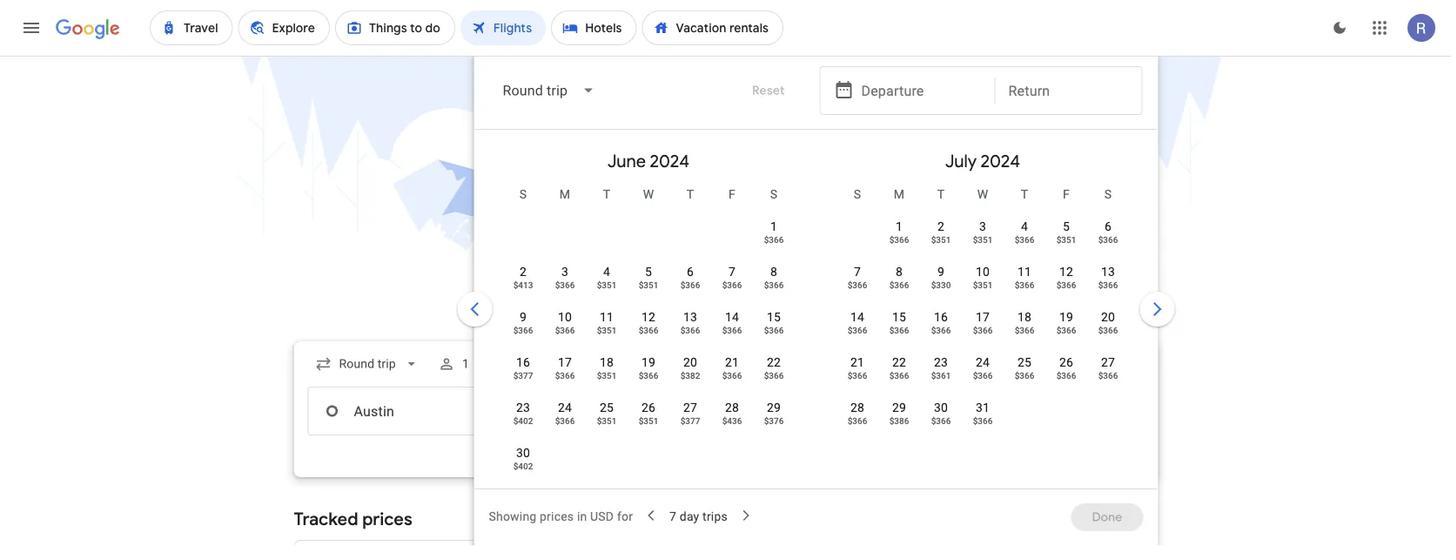 Task type: vqa. For each thing, say whether or not it's contained in the screenshot.
'emissions' associated with 618
no



Task type: describe. For each thing, give the bounding box(es) containing it.
, 366 us dollars element for wed, jul 17 element
[[974, 325, 994, 335]]

29 $376
[[765, 400, 785, 426]]

29 for 29 $386
[[893, 400, 907, 415]]

mon, jul 15 element
[[893, 308, 907, 326]]

1 s from the left
[[520, 187, 528, 201]]

2 departure text field from the top
[[862, 388, 982, 435]]

tracked prices region
[[294, 498, 1158, 546]]

8 for sat, jun 8 element
[[771, 264, 778, 279]]

2024 for july 2024
[[982, 150, 1021, 172]]

23 $361
[[932, 355, 952, 381]]

wed, jul 3 element
[[980, 218, 987, 235]]

view
[[1093, 511, 1121, 527]]

$366 for fri, jul 12 element
[[1058, 280, 1077, 290]]

tue, jul 30 element
[[935, 399, 949, 416]]

, 366 us dollars element for the wed, jul 31 element
[[974, 415, 994, 426]]

grid inside 'flight' search field
[[482, 137, 1151, 499]]

27 $377
[[681, 400, 701, 426]]

27 for 27 $366
[[1102, 355, 1116, 369]]

fri, jul 19 element
[[1060, 308, 1074, 326]]

, 366 us dollars element for fri, jun 14 element
[[723, 325, 743, 335]]

, 351 us dollars element for wed, jun 26 element
[[639, 415, 659, 426]]

$366 for mon, jun 10 element
[[556, 325, 576, 335]]

Flight search field
[[280, 51, 1179, 546]]

fri, jun 14 element
[[726, 308, 740, 326]]

20 for 20 $382
[[684, 355, 698, 369]]

$366 for the wed, jul 31 element
[[974, 415, 994, 426]]

$366 for sat, jul 20 "element" at the right of page
[[1099, 325, 1119, 335]]

sat, jul 6 element
[[1106, 218, 1113, 235]]

fri, jun 28 element
[[726, 399, 740, 416]]

mon, jul 8 element
[[897, 263, 904, 280]]

$366 for sat, jun 1 element
[[765, 234, 785, 245]]

wed, jul 31 element
[[977, 399, 991, 416]]

18 $351
[[598, 355, 617, 381]]

30 $402
[[514, 446, 534, 471]]

$366 for "mon, jul 8" element
[[890, 280, 910, 290]]

14 for fri, jun 14 element
[[726, 310, 740, 324]]

, 366 us dollars element for wed, jun 12 element
[[639, 325, 659, 335]]

, 386 us dollars element
[[890, 415, 910, 426]]

previous image
[[454, 288, 496, 330]]

$377 for 16
[[514, 370, 534, 381]]

3 s from the left
[[855, 187, 862, 201]]

16 $377
[[514, 355, 534, 381]]

$366 for thu, jul 18 element
[[1016, 325, 1036, 335]]

, 351 us dollars element for wed, jun 5 element
[[639, 280, 659, 290]]

9 $366
[[514, 310, 534, 335]]

tracked prices
[[294, 508, 413, 530]]

m for july 2024
[[895, 187, 906, 201]]

$361
[[932, 370, 952, 381]]

$386
[[890, 415, 910, 426]]

0 horizontal spatial 7
[[670, 509, 677, 524]]

, 361 us dollars element
[[932, 370, 952, 381]]

$351 for the tue, jun 11 element
[[598, 325, 617, 335]]

june 2024 row group
[[482, 137, 817, 486]]

16 for 16 $366
[[935, 310, 949, 324]]

$376
[[765, 415, 785, 426]]

, 413 us dollars element
[[514, 280, 534, 290]]

22 $366 for sat, jun 22 element
[[765, 355, 785, 381]]

22 for sat, jun 22 element
[[768, 355, 782, 369]]

m for june 2024
[[560, 187, 571, 201]]

fri, jun 21 element
[[726, 354, 740, 371]]

$377 for 27
[[681, 415, 701, 426]]

28 $366
[[848, 400, 868, 426]]

7 $366 for the fri, jun 7 "element"
[[723, 264, 743, 290]]

$366 for fri, jul 19 element
[[1058, 325, 1077, 335]]

f for july 2024
[[1064, 187, 1071, 201]]

thu, jun 20 element
[[684, 354, 698, 371]]

26 $366
[[1058, 355, 1077, 381]]

showing prices in usd for
[[489, 509, 633, 524]]

$382
[[681, 370, 701, 381]]

$366 for fri, jun 14 element
[[723, 325, 743, 335]]

, 366 us dollars element for mon, jun 24 element
[[556, 415, 576, 426]]

sat, jun 22 element
[[768, 354, 782, 371]]

row containing 23
[[503, 391, 796, 441]]

tue, jun 11 element
[[601, 308, 615, 326]]

fri, jul 5 element
[[1064, 218, 1071, 235]]

$366 for the fri, jun 7 "element"
[[723, 280, 743, 290]]

8 $366 for "mon, jul 8" element
[[890, 264, 910, 290]]

july 2024
[[946, 150, 1021, 172]]

14 $366 for sun, jul 14 element
[[848, 310, 868, 335]]

$351 for fri, jul 5 "element"
[[1058, 234, 1077, 245]]

$351 for wed, jun 5 element
[[639, 280, 659, 290]]

5 $351 for fri, jul 5 "element"
[[1058, 219, 1077, 245]]

27 for 27 $377
[[684, 400, 698, 415]]

sat, jul 20 element
[[1102, 308, 1116, 326]]

24 $366 for mon, jun 24 element
[[556, 400, 576, 426]]

7 for the fri, jun 7 "element"
[[729, 264, 736, 279]]

20 for 20 $366
[[1102, 310, 1116, 324]]

11 for 11 $351
[[601, 310, 615, 324]]

14 for sun, jul 14 element
[[851, 310, 865, 324]]

wed, jul 10 element
[[977, 263, 991, 280]]

row containing 16
[[503, 346, 796, 395]]

24 for mon, jun 24 element
[[559, 400, 573, 415]]

2 s from the left
[[771, 187, 778, 201]]

june 2024
[[608, 150, 690, 172]]

, 376 us dollars element
[[765, 415, 785, 426]]

$366 for sun, jul 28 element
[[848, 415, 868, 426]]

7 for sun, jul 7 'element'
[[855, 264, 862, 279]]

usd
[[591, 509, 614, 524]]

20 $382
[[681, 355, 701, 381]]

1 departure text field from the top
[[862, 67, 982, 114]]

thu, jun 6 element
[[688, 263, 695, 280]]

, 366 us dollars element for mon, jul 15 element
[[890, 325, 910, 335]]

sun, jul 14 element
[[851, 308, 865, 326]]

$351 for tue, jun 18 element
[[598, 370, 617, 381]]

Return text field
[[1009, 67, 1129, 114]]

all
[[1124, 511, 1137, 527]]

, 351 us dollars element for the wed, jul 3 element
[[974, 234, 994, 245]]

$330
[[932, 280, 952, 290]]

$366 for "thu, jul 25" element
[[1016, 370, 1036, 381]]

18 $366
[[1016, 310, 1036, 335]]

3 $366
[[556, 264, 576, 290]]

wed, jul 17 element
[[977, 308, 991, 326]]

wed, jul 24 element
[[977, 354, 991, 371]]

$366 for sat, jun 22 element
[[765, 370, 785, 381]]

13 $366 for thu, jun 13 element
[[681, 310, 701, 335]]

sat, jul 13 element
[[1102, 263, 1116, 280]]

, 330 us dollars element
[[932, 280, 952, 290]]

, 366 us dollars element for mon, jun 3 element
[[556, 280, 576, 290]]

sun, jul 21 element
[[851, 354, 865, 371]]

fri, jul 12 element
[[1060, 263, 1074, 280]]

flights
[[655, 248, 797, 310]]

fri, jun 7 element
[[729, 263, 736, 280]]

$366 for tue, jul 16 element on the bottom right of page
[[932, 325, 952, 335]]

sat, jul 27 element
[[1102, 354, 1116, 371]]

sat, jun 1 element
[[771, 218, 778, 235]]

7 day trips
[[670, 509, 728, 524]]

9 for 9 $366
[[520, 310, 527, 324]]

19 $366 for fri, jul 19 element
[[1058, 310, 1077, 335]]

fri, jul 26 element
[[1060, 354, 1074, 371]]

8 $366 for sat, jun 8 element
[[765, 264, 785, 290]]

, 351 us dollars element for tue, jun 18 element
[[598, 370, 617, 381]]

row containing 28
[[837, 391, 1005, 441]]

, 366 us dollars element for thu, jun 13 element
[[681, 325, 701, 335]]

sun, jun 30 element
[[517, 444, 531, 462]]

tue, jul 16 element
[[935, 308, 949, 326]]

, 366 us dollars element for thu, jul 18 element
[[1016, 325, 1036, 335]]

4 s from the left
[[1106, 187, 1113, 201]]

25 $351
[[598, 400, 617, 426]]

, 366 us dollars element for tue, jul 30 element
[[932, 415, 952, 426]]

$366 for mon, jun 3 element
[[556, 280, 576, 290]]

$366 for thu, jun 6 element
[[681, 280, 701, 290]]

tracked
[[294, 508, 358, 530]]

26 for 26 $366
[[1060, 355, 1074, 369]]

sun, jul 28 element
[[851, 399, 865, 416]]

9 for 9 $330
[[938, 264, 946, 279]]

, 436 us dollars element
[[723, 415, 743, 426]]

5 for fri, jul 5 "element"
[[1064, 219, 1071, 233]]

tue, jul 23 element
[[935, 354, 949, 371]]

12 $366 for fri, jul 12 element
[[1058, 264, 1077, 290]]

$366 for sun, jul 7 'element'
[[848, 280, 868, 290]]

, 351 us dollars element for the tue, jun 11 element
[[598, 325, 617, 335]]

2024 for june 2024
[[651, 150, 690, 172]]

8 for "mon, jul 8" element
[[897, 264, 904, 279]]

23 for 23 $402
[[517, 400, 531, 415]]

2 t from the left
[[687, 187, 695, 201]]

4 $366
[[1016, 219, 1036, 245]]

$366 for mon, jul 22 element
[[890, 370, 910, 381]]

, 366 us dollars element for mon, jul 1 'element'
[[890, 234, 910, 245]]



Task type: locate. For each thing, give the bounding box(es) containing it.
16 inside 16 $366
[[935, 310, 949, 324]]

19 inside july 2024 row group
[[1060, 310, 1074, 324]]

, 366 us dollars element for sun, jul 21 element
[[848, 370, 868, 381]]

4 for 4 $351
[[604, 264, 611, 279]]

, 366 us dollars element for sat, jul 20 "element" at the right of page
[[1099, 325, 1119, 335]]

11 $366
[[1016, 264, 1036, 290]]

$366 for sat, jul 13 element
[[1099, 280, 1119, 290]]

17 $366
[[974, 310, 994, 335], [556, 355, 576, 381]]

30 for 30 $402
[[517, 446, 531, 460]]

26
[[1060, 355, 1074, 369], [642, 400, 656, 415]]

, 366 us dollars element right 25 $366 on the bottom of the page
[[1058, 370, 1077, 381]]

$366 for mon, jun 24 element
[[556, 415, 576, 426]]

24 $366 inside july 2024 row group
[[974, 355, 994, 381]]

f
[[729, 187, 736, 201], [1064, 187, 1071, 201]]

17 for wed, jul 17 element
[[977, 310, 991, 324]]

t up thu, jul 4 element
[[1022, 187, 1029, 201]]

23 inside 23 $402
[[517, 400, 531, 415]]

w up the wed, jul 3 element
[[978, 187, 989, 201]]

, 402 us dollars element up showing at left
[[514, 461, 534, 471]]

row
[[879, 203, 1130, 260], [503, 255, 796, 305], [837, 255, 1130, 305], [503, 300, 796, 350], [837, 300, 1130, 350], [503, 346, 796, 395], [837, 346, 1130, 395], [503, 391, 796, 441], [837, 391, 1005, 441]]

, 366 us dollars element up the sat, jul 27 element
[[1099, 325, 1119, 335]]

$366 up 31
[[974, 370, 994, 381]]

$351 left 26 $351
[[598, 415, 617, 426]]

$366 for wed, jul 24 element
[[974, 370, 994, 381]]

thu, jul 4 element
[[1022, 218, 1029, 235]]

0 vertical spatial 20
[[1102, 310, 1116, 324]]

, 366 us dollars element
[[765, 234, 785, 245], [890, 234, 910, 245], [1016, 234, 1036, 245], [1099, 234, 1119, 245], [556, 280, 576, 290], [681, 280, 701, 290], [723, 280, 743, 290], [765, 280, 785, 290], [848, 280, 868, 290], [890, 280, 910, 290], [1016, 280, 1036, 290], [1058, 280, 1077, 290], [1099, 280, 1119, 290], [514, 325, 534, 335], [556, 325, 576, 335], [639, 325, 659, 335], [681, 325, 701, 335], [723, 325, 743, 335], [765, 325, 785, 335], [848, 325, 868, 335], [890, 325, 910, 335], [932, 325, 952, 335], [974, 325, 994, 335], [1016, 325, 1036, 335], [1058, 325, 1077, 335], [1099, 325, 1119, 335], [556, 370, 576, 381], [639, 370, 659, 381], [723, 370, 743, 381], [765, 370, 785, 381], [848, 370, 868, 381], [890, 370, 910, 381], [974, 370, 994, 381], [1016, 370, 1036, 381], [1058, 370, 1077, 381], [1099, 370, 1119, 381], [556, 415, 576, 426], [848, 415, 868, 426], [932, 415, 952, 426], [974, 415, 994, 426]]

0 horizontal spatial 13 $366
[[681, 310, 701, 335]]

4 inside 4 $351
[[604, 264, 611, 279]]

row containing 14
[[837, 300, 1130, 350]]

28 for 28 $436
[[726, 400, 740, 415]]

5 $351 inside july 2024 row group
[[1058, 219, 1077, 245]]

1 inside "june 2024" row group
[[771, 219, 778, 233]]

, 366 us dollars element for mon, jul 22 element
[[890, 370, 910, 381]]

2 8 from the left
[[897, 264, 904, 279]]

12 $366 inside july 2024 row group
[[1058, 264, 1077, 290]]

1 horizontal spatial 24 $366
[[974, 355, 994, 381]]

$377
[[514, 370, 534, 381], [681, 415, 701, 426]]

s up sun, jun 2 element
[[520, 187, 528, 201]]

mon, jun 17 element
[[559, 354, 573, 371]]

6 $366 inside "june 2024" row group
[[681, 264, 701, 290]]

14 $366 for fri, jun 14 element
[[723, 310, 743, 335]]

22 $366 inside july 2024 row group
[[890, 355, 910, 381]]

1 horizontal spatial 1 $366
[[890, 219, 910, 245]]

$402 for 30
[[514, 461, 534, 471]]

5 $351 inside "june 2024" row group
[[639, 264, 659, 290]]

tue, jul 2 element
[[938, 218, 946, 235]]

, 402 us dollars element up sun, jun 30 element
[[514, 415, 534, 426]]

1 vertical spatial 25
[[601, 400, 615, 415]]

s
[[520, 187, 528, 201], [771, 187, 778, 201], [855, 187, 862, 201], [1106, 187, 1113, 201]]

28 $436
[[723, 400, 743, 426]]

0 horizontal spatial 20
[[684, 355, 698, 369]]

$366 up sun, jul 28 element
[[848, 370, 868, 381]]

18
[[1019, 310, 1033, 324], [601, 355, 615, 369]]

1 1 $366 from the left
[[765, 219, 785, 245]]

1 vertical spatial 5
[[646, 264, 653, 279]]

23
[[935, 355, 949, 369], [517, 400, 531, 415]]

1 vertical spatial 24
[[559, 400, 573, 415]]

1 vertical spatial 12
[[642, 310, 656, 324]]

30 down , 361 us dollars element
[[935, 400, 949, 415]]

17 $366 inside july 2024 row group
[[974, 310, 994, 335]]

, 351 us dollars element for 'wed, jul 10' element
[[974, 280, 994, 290]]

1 vertical spatial 17
[[559, 355, 573, 369]]

15 $366 inside "june 2024" row group
[[765, 310, 785, 335]]

row containing 21
[[837, 346, 1130, 395]]

0 horizontal spatial 21
[[726, 355, 740, 369]]

1 29 from the left
[[768, 400, 782, 415]]

28 left mon, jul 29 element
[[851, 400, 865, 415]]

7
[[729, 264, 736, 279], [855, 264, 862, 279], [670, 509, 677, 524]]

2 15 from the left
[[893, 310, 907, 324]]

swap origin and destination. image
[[547, 401, 567, 422]]

17 inside july 2024 row group
[[977, 310, 991, 324]]

row containing 1
[[879, 203, 1130, 260]]

0 vertical spatial 3
[[980, 219, 987, 233]]

1 horizontal spatial 2024
[[982, 150, 1021, 172]]

0 horizontal spatial 27
[[684, 400, 698, 415]]

3 for 3 $366
[[562, 264, 569, 279]]

1 $402 from the top
[[514, 415, 534, 426]]

14 $366
[[723, 310, 743, 335], [848, 310, 868, 335]]

2024 right june on the top of the page
[[651, 150, 690, 172]]

6 $366
[[1099, 219, 1119, 245], [681, 264, 701, 290]]

m
[[560, 187, 571, 201], [895, 187, 906, 201]]

0 horizontal spatial w
[[644, 187, 655, 201]]

$366 up wed, jun 19 element
[[639, 325, 659, 335]]

mon, jun 3 element
[[562, 263, 569, 280]]

f inside july 2024 row group
[[1064, 187, 1071, 201]]

22 for mon, jul 22 element
[[893, 355, 907, 369]]

1 f from the left
[[729, 187, 736, 201]]

, 366 us dollars element up thu, jul 11 element
[[1016, 234, 1036, 245]]

19 $366 up fri, jul 26 element
[[1058, 310, 1077, 335]]

29 inside "29 $386"
[[893, 400, 907, 415]]

1 28 from the left
[[726, 400, 740, 415]]

$366 for sat, jul 6 element
[[1099, 234, 1119, 245]]

0 horizontal spatial 5 $351
[[639, 264, 659, 290]]

0 horizontal spatial 8
[[771, 264, 778, 279]]

$366 for the sat, jul 27 element
[[1099, 370, 1119, 381]]

1 vertical spatial 23
[[517, 400, 531, 415]]

1 14 $366 from the left
[[723, 310, 743, 335]]

$366 up fri, jul 26 element
[[1058, 325, 1077, 335]]

4 t from the left
[[1022, 187, 1029, 201]]

7 $366
[[723, 264, 743, 290], [848, 264, 868, 290]]

0 horizontal spatial 6 $366
[[681, 264, 701, 290]]

14 $366 up sun, jul 21 element
[[848, 310, 868, 335]]

$366 for sat, jun 8 element
[[765, 280, 785, 290]]

row containing 7
[[837, 255, 1130, 305]]

28 inside '28 $366'
[[851, 400, 865, 415]]

7 $366 inside "june 2024" row group
[[723, 264, 743, 290]]

0 vertical spatial 6 $366
[[1099, 219, 1119, 245]]

$366 up mon, jun 24 element
[[556, 370, 576, 381]]

5 inside "june 2024" row group
[[646, 264, 653, 279]]

5 for wed, jun 5 element
[[646, 264, 653, 279]]

t up tue, jul 2 element
[[938, 187, 946, 201]]

29
[[768, 400, 782, 415], [893, 400, 907, 415]]

9 inside 9 $366
[[520, 310, 527, 324]]

12 $366 inside "june 2024" row group
[[639, 310, 659, 335]]

23 inside 23 $361
[[935, 355, 949, 369]]

8
[[771, 264, 778, 279], [897, 264, 904, 279]]

1 vertical spatial $377
[[681, 415, 701, 426]]

31
[[977, 400, 991, 415]]

27
[[1102, 355, 1116, 369], [684, 400, 698, 415]]

1 14 from the left
[[726, 310, 740, 324]]

$351 for wed, jun 26 element
[[639, 415, 659, 426]]

, 366 us dollars element up mon, jun 17 element
[[556, 325, 576, 335]]

change appearance image
[[1320, 7, 1361, 49]]

f inside "june 2024" row group
[[729, 187, 736, 201]]

23 for 23 $361
[[935, 355, 949, 369]]

0 horizontal spatial 29
[[768, 400, 782, 415]]

$366 for mon, jun 17 element
[[556, 370, 576, 381]]

, 351 us dollars element up fri, jul 12 element
[[1058, 234, 1077, 245]]

22 inside "june 2024" row group
[[768, 355, 782, 369]]

6 for thu, jun 6 element
[[688, 264, 695, 279]]

tue, jul 9 element
[[938, 263, 946, 280]]

13 inside july 2024 row group
[[1102, 264, 1116, 279]]

None text field
[[308, 387, 554, 436]]

, 366 us dollars element up wed, jun 19 element
[[639, 325, 659, 335]]

m inside july 2024 row group
[[895, 187, 906, 201]]

26 for 26 $351
[[642, 400, 656, 415]]

15 for mon, jul 15 element
[[893, 310, 907, 324]]

0 horizontal spatial f
[[729, 187, 736, 201]]

1 horizontal spatial 15
[[893, 310, 907, 324]]

, 402 us dollars element
[[514, 415, 534, 426], [514, 461, 534, 471]]

22 inside july 2024 row group
[[893, 355, 907, 369]]

0 vertical spatial 12 $366
[[1058, 264, 1077, 290]]

july 2024 row group
[[817, 137, 1151, 482]]

6 inside july 2024 row group
[[1106, 219, 1113, 233]]

$377 left , 436 us dollars element
[[681, 415, 701, 426]]

1 horizontal spatial 16
[[935, 310, 949, 324]]

30 inside 30 $402
[[517, 446, 531, 460]]

1 vertical spatial 9
[[520, 310, 527, 324]]

sun, jul 7 element
[[855, 263, 862, 280]]

1 vertical spatial , 377 us dollars element
[[681, 415, 701, 426]]

0 horizontal spatial 15 $366
[[765, 310, 785, 335]]

26 inside 26 $351
[[642, 400, 656, 415]]

10 for 10 $366
[[559, 310, 573, 324]]

16 $366
[[932, 310, 952, 335]]

21 $366
[[723, 355, 743, 381], [848, 355, 868, 381]]

1 $366 inside "june 2024" row group
[[765, 219, 785, 245]]

0 vertical spatial 2
[[938, 219, 946, 233]]

grid
[[482, 137, 1151, 499]]

2 15 $366 from the left
[[890, 310, 910, 335]]

17 $366 up wed, jul 24 element
[[974, 310, 994, 335]]

, 366 us dollars element for thu, jun 6 element
[[681, 280, 701, 290]]

18 down 11 $366
[[1019, 310, 1033, 324]]

11 inside 11 $351
[[601, 310, 615, 324]]

17 down 10 $366
[[559, 355, 573, 369]]

1 horizontal spatial 8 $366
[[890, 264, 910, 290]]

, 366 us dollars element for sun, jun 9 element at bottom
[[514, 325, 534, 335]]

, 366 us dollars element up sat, jul 20 "element" at the right of page
[[1099, 280, 1119, 290]]

$366 up fri, jun 21 element
[[723, 325, 743, 335]]

12 inside "june 2024" row group
[[642, 310, 656, 324]]

$366 left 26 $366
[[1016, 370, 1036, 381]]

18 inside 18 $366
[[1019, 310, 1033, 324]]

0 vertical spatial 24
[[977, 355, 991, 369]]

1 horizontal spatial 22 $366
[[890, 355, 910, 381]]

25 for 25 $351
[[601, 400, 615, 415]]

22 $366 up the "sat, jun 29" element
[[765, 355, 785, 381]]

24 $366 inside "june 2024" row group
[[556, 400, 576, 426]]

5 right the tue, jun 4 element
[[646, 264, 653, 279]]

june
[[608, 150, 647, 172]]

$366 down 31
[[974, 415, 994, 426]]

1 15 $366 from the left
[[765, 310, 785, 335]]

7 $366 inside july 2024 row group
[[848, 264, 868, 290]]

24 $366
[[974, 355, 994, 381], [556, 400, 576, 426]]

2 22 from the left
[[893, 355, 907, 369]]

sat, jun 15 element
[[768, 308, 782, 326]]

23 left the swap origin and destination. icon
[[517, 400, 531, 415]]

, 382 us dollars element
[[681, 370, 701, 381]]

1 horizontal spatial $377
[[681, 415, 701, 426]]

1 horizontal spatial 14 $366
[[848, 310, 868, 335]]

21 $366 for fri, jun 21 element
[[723, 355, 743, 381]]

17 $366 up mon, jun 24 element
[[556, 355, 576, 381]]

21 inside july 2024 row group
[[851, 355, 865, 369]]

thu, jun 13 element
[[684, 308, 698, 326]]

25 $366
[[1016, 355, 1036, 381]]

, 377 us dollars element for 16
[[514, 370, 534, 381]]

13 for thu, jun 13 element
[[684, 310, 698, 324]]

, 366 us dollars element up mon, jul 29 element
[[890, 370, 910, 381]]

12 inside july 2024 row group
[[1060, 264, 1074, 279]]

view all
[[1093, 511, 1137, 527]]

$366 up fri, jul 19 element
[[1058, 280, 1077, 290]]

14 inside "june 2024" row group
[[726, 310, 740, 324]]

8 $366 inside july 2024 row group
[[890, 264, 910, 290]]

8 inside "june 2024" row group
[[771, 264, 778, 279]]

1 horizontal spatial 18
[[1019, 310, 1033, 324]]

0 horizontal spatial 8 $366
[[765, 264, 785, 290]]

13 $366 inside "june 2024" row group
[[681, 310, 701, 335]]

0 horizontal spatial 22
[[768, 355, 782, 369]]

30 inside the 30 $366
[[935, 400, 949, 415]]

wed, jun 12 element
[[642, 308, 656, 326]]

, 402 us dollars element for 30
[[514, 461, 534, 471]]

, 366 us dollars element right 26 $366
[[1099, 370, 1119, 381]]

0 vertical spatial 11
[[1019, 264, 1033, 279]]

11 inside 11 $366
[[1019, 264, 1033, 279]]

, 366 us dollars element up "mon, jul 8" element
[[890, 234, 910, 245]]

19 $366 for wed, jun 19 element
[[639, 355, 659, 381]]

$366 up sun, jun 16 element
[[514, 325, 534, 335]]

$402 inside row
[[514, 415, 534, 426]]

1 vertical spatial 16
[[517, 355, 531, 369]]

1 , 402 us dollars element from the top
[[514, 415, 534, 426]]

23 $402
[[514, 400, 534, 426]]

Departure text field
[[862, 67, 982, 114], [862, 388, 982, 435]]

1 21 $366 from the left
[[723, 355, 743, 381]]

27 $366
[[1099, 355, 1119, 381]]

13 $366 up sat, jul 20 "element" at the right of page
[[1099, 264, 1119, 290]]

21 $366 inside "june 2024" row group
[[723, 355, 743, 381]]

1 vertical spatial 13
[[684, 310, 698, 324]]

20 right fri, jul 19 element
[[1102, 310, 1116, 324]]

july
[[946, 150, 978, 172]]

$402 for 23
[[514, 415, 534, 426]]

10 down the 3 $351
[[977, 264, 991, 279]]

w
[[644, 187, 655, 201], [978, 187, 989, 201]]

sun, jun 23 element
[[517, 399, 531, 416]]

0 horizontal spatial m
[[560, 187, 571, 201]]

, 366 us dollars element for fri, jul 12 element
[[1058, 280, 1077, 290]]

25 for 25 $366
[[1019, 355, 1033, 369]]

1 horizontal spatial 2
[[938, 219, 946, 233]]

26 right "thu, jul 25" element
[[1060, 355, 1074, 369]]

, 351 us dollars element left 26 $351
[[598, 415, 617, 426]]

24 inside row group
[[559, 400, 573, 415]]

29 $386
[[890, 400, 910, 426]]

, 351 us dollars element for tue, jul 2 element
[[932, 234, 952, 245]]

10 $351
[[974, 264, 994, 290]]

thu, jul 25 element
[[1019, 354, 1033, 371]]

0 horizontal spatial 11
[[601, 310, 615, 324]]

$366 for tue, jul 30 element
[[932, 415, 952, 426]]

$436
[[723, 415, 743, 426]]

wed, jun 5 element
[[646, 263, 653, 280]]

s up sat, jun 1 element
[[771, 187, 778, 201]]

25 inside '25 $351'
[[601, 400, 615, 415]]

sun, jun 9 element
[[520, 308, 527, 326]]

12 $366 up fri, jul 19 element
[[1058, 264, 1077, 290]]

1 horizontal spatial 12
[[1060, 264, 1074, 279]]

1 vertical spatial 18
[[601, 355, 615, 369]]

1 22 from the left
[[768, 355, 782, 369]]

$351 up fri, jul 12 element
[[1058, 234, 1077, 245]]

1
[[771, 219, 778, 233], [897, 219, 904, 233], [462, 357, 469, 371]]

24 $366 up 31
[[974, 355, 994, 381]]

2 22 $366 from the left
[[890, 355, 910, 381]]

w inside "june 2024" row group
[[644, 187, 655, 201]]

mon, jun 24 element
[[559, 399, 573, 416]]

w inside july 2024 row group
[[978, 187, 989, 201]]

2 29 from the left
[[893, 400, 907, 415]]

2 horizontal spatial 7
[[855, 264, 862, 279]]

17 inside "june 2024" row group
[[559, 355, 573, 369]]

, 351 us dollars element for tue, jun 25 element in the bottom left of the page
[[598, 415, 617, 426]]

0 vertical spatial 13
[[1102, 264, 1116, 279]]

5 $351 for wed, jun 5 element
[[639, 264, 659, 290]]

2 28 from the left
[[851, 400, 865, 415]]

wed, jun 26 element
[[642, 399, 656, 416]]

19 inside "june 2024" row group
[[642, 355, 656, 369]]

sat, jun 8 element
[[771, 263, 778, 280]]

5 $351 up wed, jun 12 element
[[639, 264, 659, 290]]

24 for wed, jul 24 element
[[977, 355, 991, 369]]

0 vertical spatial 9
[[938, 264, 946, 279]]

, 366 us dollars element for "mon, jul 8" element
[[890, 280, 910, 290]]

1 horizontal spatial 7 $366
[[848, 264, 868, 290]]

$366 up fri, jun 14 element
[[723, 280, 743, 290]]

17
[[977, 310, 991, 324], [559, 355, 573, 369]]

$366 up sat, jun 15 element on the bottom of page
[[765, 280, 785, 290]]

10 inside 10 $351
[[977, 264, 991, 279]]

3 inside the 3 $351
[[980, 219, 987, 233]]

15 inside "june 2024" row group
[[768, 310, 782, 324]]

1 $366 for 30
[[765, 219, 785, 245]]

22 $366 for mon, jul 22 element
[[890, 355, 910, 381]]

1 horizontal spatial 25
[[1019, 355, 1033, 369]]

, 366 us dollars element up sun, jun 16 element
[[514, 325, 534, 335]]

16 inside "16 $377"
[[517, 355, 531, 369]]

9
[[938, 264, 946, 279], [520, 310, 527, 324]]

prices
[[362, 508, 413, 530], [540, 509, 574, 524]]

1 horizontal spatial 6 $366
[[1099, 219, 1119, 245]]

2 14 from the left
[[851, 310, 865, 324]]

28 inside 28 $436
[[726, 400, 740, 415]]

2 m from the left
[[895, 187, 906, 201]]

3 for 3 $351
[[980, 219, 987, 233]]

1 vertical spatial , 402 us dollars element
[[514, 461, 534, 471]]

11 $351
[[598, 310, 617, 335]]

1 8 from the left
[[771, 264, 778, 279]]

, 366 us dollars element for sun, jul 28 element
[[848, 415, 868, 426]]

1 horizontal spatial w
[[978, 187, 989, 201]]

sun, jun 2 element
[[520, 263, 527, 280]]

2 right mon, jul 1 'element'
[[938, 219, 946, 233]]

1 horizontal spatial 17 $366
[[974, 310, 994, 335]]

mon, jul 29 element
[[893, 399, 907, 416]]

3 inside 3 $366
[[562, 264, 569, 279]]

row containing 9
[[503, 300, 796, 350]]

19 $366
[[1058, 310, 1077, 335], [639, 355, 659, 381]]

1 m from the left
[[560, 187, 571, 201]]

wed, jun 19 element
[[642, 354, 656, 371]]

$366 for sun, jun 9 element at bottom
[[514, 325, 534, 335]]

6 inside "june 2024" row group
[[688, 264, 695, 279]]

20 inside 20 $366
[[1102, 310, 1116, 324]]

mon, jul 22 element
[[893, 354, 907, 371]]

$351 for the tue, jun 4 element
[[598, 280, 617, 290]]

1 $366 for 6
[[890, 219, 910, 245]]

1 vertical spatial 6 $366
[[681, 264, 701, 290]]

21 $366 inside july 2024 row group
[[848, 355, 868, 381]]

1 button
[[431, 343, 501, 385]]

2 inside 2 $413
[[520, 264, 527, 279]]

row containing 2
[[503, 255, 796, 305]]

17 down 10 $351
[[977, 310, 991, 324]]

4 $351
[[598, 264, 617, 290]]

15 inside july 2024 row group
[[893, 310, 907, 324]]

$366
[[765, 234, 785, 245], [890, 234, 910, 245], [1016, 234, 1036, 245], [1099, 234, 1119, 245], [556, 280, 576, 290], [681, 280, 701, 290], [723, 280, 743, 290], [765, 280, 785, 290], [848, 280, 868, 290], [890, 280, 910, 290], [1016, 280, 1036, 290], [1058, 280, 1077, 290], [1099, 280, 1119, 290], [514, 325, 534, 335], [556, 325, 576, 335], [639, 325, 659, 335], [681, 325, 701, 335], [723, 325, 743, 335], [765, 325, 785, 335], [848, 325, 868, 335], [890, 325, 910, 335], [932, 325, 952, 335], [974, 325, 994, 335], [1016, 325, 1036, 335], [1058, 325, 1077, 335], [1099, 325, 1119, 335], [556, 370, 576, 381], [639, 370, 659, 381], [723, 370, 743, 381], [765, 370, 785, 381], [848, 370, 868, 381], [890, 370, 910, 381], [974, 370, 994, 381], [1016, 370, 1036, 381], [1058, 370, 1077, 381], [1099, 370, 1119, 381], [556, 415, 576, 426], [848, 415, 868, 426], [932, 415, 952, 426], [974, 415, 994, 426]]

27 inside 27 $366
[[1102, 355, 1116, 369]]

, 366 us dollars element for thu, jul 4 element
[[1016, 234, 1036, 245]]

15 $366 up mon, jul 22 element
[[890, 310, 910, 335]]

15 right sun, jul 14 element
[[893, 310, 907, 324]]

2 7 $366 from the left
[[848, 264, 868, 290]]

2 $402 from the top
[[514, 461, 534, 471]]

0 horizontal spatial 12 $366
[[639, 310, 659, 335]]

20 inside 20 $382
[[684, 355, 698, 369]]

1 15 from the left
[[768, 310, 782, 324]]

15 $366
[[765, 310, 785, 335], [890, 310, 910, 335]]

, 366 us dollars element up sun, jul 14 element
[[848, 280, 868, 290]]

0 horizontal spatial 17 $366
[[556, 355, 576, 381]]

10
[[977, 264, 991, 279], [559, 310, 573, 324]]

1 vertical spatial 5 $351
[[639, 264, 659, 290]]

13
[[1102, 264, 1116, 279], [684, 310, 698, 324]]

$351 up wed, jul 17 element
[[974, 280, 994, 290]]

, 377 us dollars element
[[514, 370, 534, 381], [681, 415, 701, 426]]

, 351 us dollars element up wed, jun 12 element
[[639, 280, 659, 290]]

8 $366 inside "june 2024" row group
[[765, 264, 785, 290]]

$351 up tue, jun 18 element
[[598, 325, 617, 335]]

0 horizontal spatial 15
[[768, 310, 782, 324]]

12 $366
[[1058, 264, 1077, 290], [639, 310, 659, 335]]

thu, jun 27 element
[[684, 399, 698, 416]]

, 366 us dollars element for wed, jun 19 element
[[639, 370, 659, 381]]

$351 up tue, jul 9 element
[[932, 234, 952, 245]]

13 $366
[[1099, 264, 1119, 290], [681, 310, 701, 335]]

thu, jul 18 element
[[1019, 308, 1033, 326]]

, 351 us dollars element right '25 $351'
[[639, 415, 659, 426]]

22 $366
[[765, 355, 785, 381], [890, 355, 910, 381]]

26 $351
[[639, 400, 659, 426]]

0 horizontal spatial 26
[[642, 400, 656, 415]]

1 for 6
[[897, 219, 904, 233]]

$351
[[932, 234, 952, 245], [974, 234, 994, 245], [1058, 234, 1077, 245], [598, 280, 617, 290], [639, 280, 659, 290], [974, 280, 994, 290], [598, 325, 617, 335], [598, 370, 617, 381], [598, 415, 617, 426], [639, 415, 659, 426]]

17 $366 inside "june 2024" row group
[[556, 355, 576, 381]]

8 $366
[[765, 264, 785, 290], [890, 264, 910, 290]]

thu, jul 11 element
[[1019, 263, 1033, 280]]

3 $351
[[974, 219, 994, 245]]

20
[[1102, 310, 1116, 324], [684, 355, 698, 369]]

30 $366
[[932, 400, 952, 426]]

, 366 us dollars element up mon, jun 10 element
[[556, 280, 576, 290]]

, 351 us dollars element
[[932, 234, 952, 245], [974, 234, 994, 245], [1058, 234, 1077, 245], [598, 280, 617, 290], [639, 280, 659, 290], [974, 280, 994, 290], [598, 325, 617, 335], [598, 370, 617, 381], [598, 415, 617, 426], [639, 415, 659, 426]]

1 t from the left
[[604, 187, 611, 201]]

next image
[[1137, 288, 1179, 330]]

0 vertical spatial 24 $366
[[974, 355, 994, 381]]

15 $366 inside july 2024 row group
[[890, 310, 910, 335]]

30
[[935, 400, 949, 415], [517, 446, 531, 460]]

19 right thu, jul 18 element
[[1060, 310, 1074, 324]]

prices inside 'flight' search field
[[540, 509, 574, 524]]

7 inside "june 2024" row group
[[729, 264, 736, 279]]

, 351 us dollars element up tue, jul 9 element
[[932, 234, 952, 245]]

$351 for 'wed, jul 10' element
[[974, 280, 994, 290]]

0 horizontal spatial 5
[[646, 264, 653, 279]]

10 $366
[[556, 310, 576, 335]]

0 horizontal spatial 21 $366
[[723, 355, 743, 381]]

22
[[768, 355, 782, 369], [893, 355, 907, 369]]

16 for 16 $377
[[517, 355, 531, 369]]

5 inside july 2024 row group
[[1064, 219, 1071, 233]]

main menu image
[[21, 17, 42, 38]]

2 f from the left
[[1064, 187, 1071, 201]]

1 vertical spatial 6
[[688, 264, 695, 279]]

1 21 from the left
[[726, 355, 740, 369]]

0 horizontal spatial 4
[[604, 264, 611, 279]]

1 horizontal spatial 19
[[1060, 310, 1074, 324]]

1 $366
[[765, 219, 785, 245], [890, 219, 910, 245]]

grid containing june 2024
[[482, 137, 1151, 499]]

1 horizontal spatial prices
[[540, 509, 574, 524]]

0 horizontal spatial 2024
[[651, 150, 690, 172]]

2 21 from the left
[[851, 355, 865, 369]]

1 horizontal spatial 20
[[1102, 310, 1116, 324]]

24 $366 for wed, jul 24 element
[[974, 355, 994, 381]]

1 inside popup button
[[462, 357, 469, 371]]

9 inside 9 $330
[[938, 264, 946, 279]]

10 inside 10 $366
[[559, 310, 573, 324]]

1 left tue, jul 2 element
[[897, 219, 904, 233]]

1 horizontal spatial 13
[[1102, 264, 1116, 279]]

2
[[938, 219, 946, 233], [520, 264, 527, 279]]

, 366 us dollars element for fri, jun 21 element
[[723, 370, 743, 381]]

$351 for tue, jul 2 element
[[932, 234, 952, 245]]

25
[[1019, 355, 1033, 369], [601, 400, 615, 415]]

29 inside 29 $376
[[768, 400, 782, 415]]

, 377 us dollars element left , 436 us dollars element
[[681, 415, 701, 426]]

0 horizontal spatial 2
[[520, 264, 527, 279]]

$366 for sun, jul 14 element
[[848, 325, 868, 335]]

sat, jun 29 element
[[768, 399, 782, 416]]

29 up , 376 us dollars "element"
[[768, 400, 782, 415]]

3
[[980, 219, 987, 233], [562, 264, 569, 279]]

6 $366 up thu, jun 13 element
[[681, 264, 701, 290]]

13 for sat, jul 13 element
[[1102, 264, 1116, 279]]

2 w from the left
[[978, 187, 989, 201]]

1 vertical spatial 26
[[642, 400, 656, 415]]

7 $366 for sun, jul 7 'element'
[[848, 264, 868, 290]]

trips
[[703, 509, 728, 524]]

0 vertical spatial , 377 us dollars element
[[514, 370, 534, 381]]

21 inside "june 2024" row group
[[726, 355, 740, 369]]

3 left the tue, jun 4 element
[[562, 264, 569, 279]]

7 inside july 2024 row group
[[855, 264, 862, 279]]

1 $366 up sat, jun 8 element
[[765, 219, 785, 245]]

1 7 $366 from the left
[[723, 264, 743, 290]]

1 horizontal spatial 14
[[851, 310, 865, 324]]

0 horizontal spatial 24 $366
[[556, 400, 576, 426]]

, 366 us dollars element up "thu, jul 25" element
[[1016, 325, 1036, 335]]

, 351 us dollars element for the tue, jun 4 element
[[598, 280, 617, 290]]

14 inside july 2024 row group
[[851, 310, 865, 324]]

11 for 11 $366
[[1019, 264, 1033, 279]]

$366 for sat, jun 15 element on the bottom of page
[[765, 325, 785, 335]]

prices inside region
[[362, 508, 413, 530]]

22 right fri, jun 21 element
[[768, 355, 782, 369]]

for
[[617, 509, 633, 524]]

4 inside 4 $366
[[1022, 219, 1029, 233]]

1 up sat, jun 8 element
[[771, 219, 778, 233]]

17 for mon, jun 17 element
[[559, 355, 573, 369]]

1 horizontal spatial 26
[[1060, 355, 1074, 369]]

2 8 $366 from the left
[[890, 264, 910, 290]]

prices for showing
[[540, 509, 574, 524]]

2 for 2 $413
[[520, 264, 527, 279]]

22 $366 inside "june 2024" row group
[[765, 355, 785, 381]]

15 $366 for mon, jul 15 element
[[890, 310, 910, 335]]

9 $330
[[932, 264, 952, 290]]

$366 up thu, jun 13 element
[[681, 280, 701, 290]]

mon, jun 10 element
[[559, 308, 573, 326]]

31 $366
[[974, 400, 994, 426]]

$351 up tue, jun 25 element in the bottom left of the page
[[598, 370, 617, 381]]

, 366 us dollars element for sat, jun 8 element
[[765, 280, 785, 290]]

3 t from the left
[[938, 187, 946, 201]]

24 inside row group
[[977, 355, 991, 369]]

1 $366 up "mon, jul 8" element
[[890, 219, 910, 245]]

27 inside 27 $377
[[684, 400, 698, 415]]

None field
[[489, 70, 610, 111], [308, 348, 427, 380], [489, 70, 610, 111], [308, 348, 427, 380]]

0 vertical spatial 27
[[1102, 355, 1116, 369]]

1 horizontal spatial 5 $351
[[1058, 219, 1077, 245]]

, 366 us dollars element for mon, jun 10 element
[[556, 325, 576, 335]]

, 366 us dollars element up thu, jun 13 element
[[681, 280, 701, 290]]

23 up , 361 us dollars element
[[935, 355, 949, 369]]

1 8 $366 from the left
[[765, 264, 785, 290]]

2 $351
[[932, 219, 952, 245]]

14 $366 inside "june 2024" row group
[[723, 310, 743, 335]]

8 inside july 2024 row group
[[897, 264, 904, 279]]

3 right tue, jul 2 element
[[980, 219, 987, 233]]

$413
[[514, 280, 534, 290]]

1 vertical spatial 2
[[520, 264, 527, 279]]

0 vertical spatial 18
[[1019, 310, 1033, 324]]

in
[[577, 509, 587, 524]]

day
[[680, 509, 700, 524]]

, 351 us dollars element up tue, jun 25 element in the bottom left of the page
[[598, 370, 617, 381]]

13 inside "june 2024" row group
[[684, 310, 698, 324]]

1 horizontal spatial 21
[[851, 355, 865, 369]]

22 $366 up mon, jul 29 element
[[890, 355, 910, 381]]

tue, jun 25 element
[[601, 399, 615, 416]]

2024
[[651, 150, 690, 172], [982, 150, 1021, 172]]

1 horizontal spatial 19 $366
[[1058, 310, 1077, 335]]

, 351 us dollars element up the tue, jun 11 element
[[598, 280, 617, 290]]

14 $366 inside july 2024 row group
[[848, 310, 868, 335]]

19 $366 inside july 2024 row group
[[1058, 310, 1077, 335]]

2 inside 2 $351
[[938, 219, 946, 233]]

6 $366 inside july 2024 row group
[[1099, 219, 1119, 245]]

1 2024 from the left
[[651, 150, 690, 172]]

1 vertical spatial 19 $366
[[639, 355, 659, 381]]

, 366 us dollars element up fri, jul 19 element
[[1058, 280, 1077, 290]]

1 horizontal spatial f
[[1064, 187, 1071, 201]]

t down 'june 2024'
[[687, 187, 695, 201]]

tue, jun 4 element
[[604, 263, 611, 280]]

2 21 $366 from the left
[[848, 355, 868, 381]]

19 $366 inside "june 2024" row group
[[639, 355, 659, 381]]

2 $413
[[514, 264, 534, 290]]

1 horizontal spatial m
[[895, 187, 906, 201]]

18 inside '18 $351'
[[601, 355, 615, 369]]

13 left fri, jun 14 element
[[684, 310, 698, 324]]

0 vertical spatial 12
[[1060, 264, 1074, 279]]

14
[[726, 310, 740, 324], [851, 310, 865, 324]]

1 horizontal spatial 15 $366
[[890, 310, 910, 335]]

$366 right 26 $366
[[1099, 370, 1119, 381]]

1 horizontal spatial 12 $366
[[1058, 264, 1077, 290]]

1 22 $366 from the left
[[765, 355, 785, 381]]

, 366 us dollars element for fri, jul 26 element
[[1058, 370, 1077, 381]]

25 inside 25 $366
[[1019, 355, 1033, 369]]

, 366 us dollars element right , 386 us dollars element
[[932, 415, 952, 426]]

0 horizontal spatial 22 $366
[[765, 355, 785, 381]]

$366 up mon, jul 29 element
[[890, 370, 910, 381]]

, 377 us dollars element for 27
[[681, 415, 701, 426]]

s up sun, jul 7 'element'
[[855, 187, 862, 201]]

2 14 $366 from the left
[[848, 310, 868, 335]]

, 366 us dollars element left , 386 us dollars element
[[848, 415, 868, 426]]

18 down 11 $351
[[601, 355, 615, 369]]

tue, jun 18 element
[[601, 354, 615, 371]]

0 vertical spatial 16
[[935, 310, 949, 324]]

1 vertical spatial 11
[[601, 310, 615, 324]]

1 vertical spatial departure text field
[[862, 388, 982, 435]]

1 horizontal spatial 11
[[1019, 264, 1033, 279]]

m inside "june 2024" row group
[[560, 187, 571, 201]]

$366 for mon, jul 15 element
[[890, 325, 910, 335]]

$366 right 23 $402
[[556, 415, 576, 426]]

2024 inside row group
[[982, 150, 1021, 172]]

$366 up sun, jul 21 element
[[848, 325, 868, 335]]

28
[[726, 400, 740, 415], [851, 400, 865, 415]]

0 vertical spatial 4
[[1022, 219, 1029, 233]]

4 left wed, jun 5 element
[[604, 264, 611, 279]]

13 $366 inside july 2024 row group
[[1099, 264, 1119, 290]]

0 vertical spatial $377
[[514, 370, 534, 381]]

0 horizontal spatial 13
[[684, 310, 698, 324]]

1 w from the left
[[644, 187, 655, 201]]

$366 for wed, jun 12 element
[[639, 325, 659, 335]]

5
[[1064, 219, 1071, 233], [646, 264, 653, 279]]

20 $366
[[1099, 310, 1119, 335]]

2024 inside row group
[[651, 150, 690, 172]]

14 left mon, jul 15 element
[[851, 310, 865, 324]]

19 $366 up wed, jun 26 element
[[639, 355, 659, 381]]

2 2024 from the left
[[982, 150, 1021, 172]]

1 horizontal spatial 5
[[1064, 219, 1071, 233]]

showing
[[489, 509, 537, 524]]

2 1 $366 from the left
[[890, 219, 910, 245]]

1 vertical spatial 13 $366
[[681, 310, 701, 335]]

, 366 us dollars element up fri, jun 14 element
[[723, 280, 743, 290]]

mon, jul 1 element
[[897, 218, 904, 235]]

2 , 402 us dollars element from the top
[[514, 461, 534, 471]]

24
[[977, 355, 991, 369], [559, 400, 573, 415]]

1 vertical spatial 20
[[684, 355, 698, 369]]

sun, jun 16 element
[[517, 354, 531, 371]]

12
[[1060, 264, 1074, 279], [642, 310, 656, 324]]

1 $366 inside row
[[890, 219, 910, 245]]

15
[[768, 310, 782, 324], [893, 310, 907, 324]]

10 for 10 $351
[[977, 264, 991, 279]]

f up the fri, jun 7 "element"
[[729, 187, 736, 201]]

1 inside row
[[897, 219, 904, 233]]

$366 for mon, jul 1 'element'
[[890, 234, 910, 245]]



